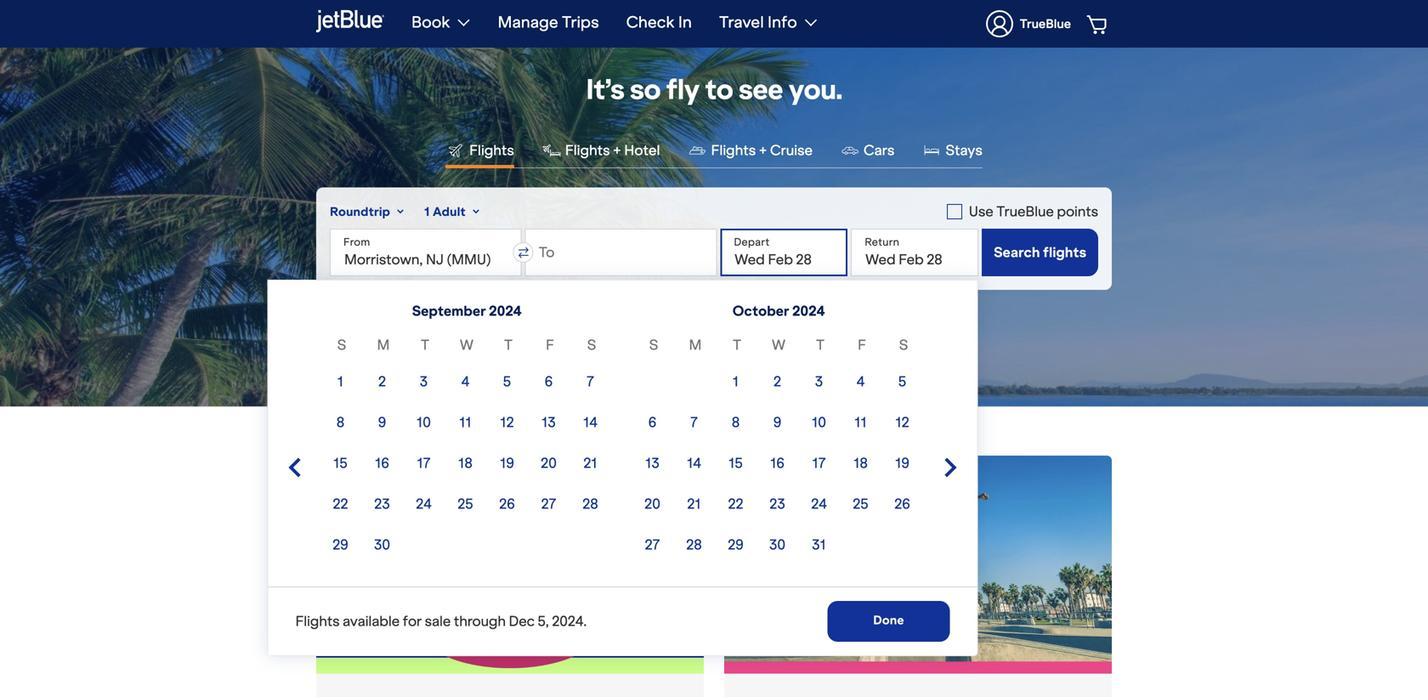 Task type: describe. For each thing, give the bounding box(es) containing it.
3 for 9
[[815, 373, 823, 390]]

m for october 2024
[[689, 336, 702, 354]]

1 24 button from the left
[[405, 485, 442, 523]]

search flights
[[994, 244, 1086, 261]]

1 vertical spatial 20 button
[[634, 485, 671, 523]]

29 for 2nd 29 button from the right
[[333, 536, 348, 553]]

check in link
[[626, 0, 692, 44]]

21 for 21 button to the right
[[687, 495, 701, 513]]

fees
[[745, 325, 773, 343]]

2024.
[[552, 612, 587, 630]]

1 for 8
[[337, 373, 344, 390]]

1 horizontal spatial 6 button
[[634, 404, 671, 441]]

2 26 button from the left
[[884, 485, 921, 523]]

1 horizontal spatial 14
[[687, 454, 701, 472]]

1 vertical spatial 13 button
[[634, 445, 671, 482]]

13 for top 13 "button"
[[542, 414, 556, 431]]

previous month image
[[284, 457, 305, 478]]

flights for flights + cruise
[[711, 141, 756, 159]]

21 for left 21 button
[[583, 454, 597, 472]]

4 button for 12
[[447, 363, 484, 400]]

info
[[768, 12, 797, 32]]

2 s from the left
[[587, 336, 596, 354]]

done button
[[828, 601, 950, 642]]

september
[[412, 302, 486, 320]]

from
[[343, 235, 370, 249]]

2 18 button from the left
[[842, 445, 879, 482]]

16 for 1st '16' button from left
[[375, 454, 389, 472]]

october 2024
[[733, 302, 825, 320]]

through
[[454, 612, 506, 630]]

2 12 button from the left
[[884, 404, 921, 441]]

depart
[[734, 235, 770, 249]]

manage trips link
[[498, 0, 599, 44]]

1 12 button from the left
[[488, 404, 526, 441]]

search flights button
[[982, 229, 1098, 276]]

flights + cruise button
[[687, 140, 813, 167]]

1 30 from the left
[[374, 536, 390, 553]]

9 for 2nd '9' button from the right
[[378, 414, 386, 431]]

1 19 button from the left
[[488, 445, 526, 482]]

return
[[865, 235, 900, 249]]

points
[[1057, 203, 1098, 220]]

dec
[[509, 612, 535, 630]]

1 vertical spatial 27
[[645, 536, 660, 553]]

15 for first 15 button from right
[[729, 454, 743, 472]]

0 horizontal spatial 6 button
[[530, 363, 567, 400]]

stays button
[[922, 140, 983, 167]]

1 vertical spatial 27 button
[[634, 526, 671, 564]]

2 24 from the left
[[811, 495, 827, 513]]

2 17 button from the left
[[800, 445, 838, 482]]

4 t from the left
[[816, 336, 825, 354]]

see
[[738, 72, 783, 107]]

1 t from the left
[[421, 336, 429, 354]]

cruise
[[770, 141, 813, 159]]

4 button for 10
[[842, 363, 879, 400]]

31 button
[[800, 526, 838, 564]]

minutes
[[798, 3, 840, 16]]

4 for 12
[[461, 373, 469, 390]]

8 for 1st the 8 button from the right
[[732, 414, 740, 431]]

+ for hotel
[[613, 141, 621, 159]]

bag
[[716, 325, 742, 343]]

2 19 button from the left
[[884, 445, 921, 482]]

11 for second the 11 button from left
[[854, 414, 867, 431]]

roundtrip
[[330, 204, 390, 219]]

1 for 6
[[733, 373, 739, 390]]

4 for 10
[[857, 373, 865, 390]]

so
[[630, 72, 660, 107]]

2 10 button from the left
[[800, 404, 838, 441]]

28 for left 28 button
[[582, 495, 598, 513]]

Depart field
[[720, 229, 848, 276]]

cars button
[[840, 140, 895, 167]]

flights
[[1043, 244, 1086, 261]]

29 for first 29 button from the right
[[728, 536, 744, 553]]

flights for flights
[[469, 141, 514, 159]]

2 9 button from the left
[[759, 404, 796, 441]]

1 button for 7
[[717, 363, 754, 400]]

available
[[343, 612, 400, 630]]

17 for 2nd 17 button from the right
[[417, 454, 431, 472]]

1 16 button from the left
[[363, 445, 401, 482]]

2 29 button from the left
[[717, 526, 754, 564]]

9 for 1st '9' button from right
[[773, 414, 781, 431]]

travel info
[[719, 12, 797, 32]]

hours
[[742, 3, 771, 16]]

2 t from the left
[[504, 336, 513, 354]]

1 vertical spatial 28 button
[[675, 526, 713, 564]]

flights available for sale through dec 5, 2024.
[[295, 612, 587, 630]]

adult
[[433, 204, 466, 219]]

for
[[403, 612, 422, 630]]

1 s from the left
[[337, 336, 346, 354]]

0 vertical spatial 13 button
[[530, 404, 567, 441]]

updated bag fees link
[[655, 325, 773, 343]]

1 22 from the left
[[333, 495, 348, 513]]

17 for 1st 17 button from the right
[[812, 454, 826, 472]]

cars
[[864, 141, 895, 159]]

1 26 from the left
[[499, 495, 515, 513]]

2 30 button from the left
[[759, 526, 796, 564]]

travel info button
[[719, 0, 818, 44]]

manage trips
[[498, 12, 599, 32]]

book button
[[411, 0, 471, 44]]

to
[[705, 72, 733, 107]]

fly
[[666, 72, 699, 107]]

5 button for 11
[[884, 363, 921, 400]]

use
[[969, 203, 994, 220]]

19 for 1st 19 button from the left
[[500, 454, 514, 472]]

1 horizontal spatial 21 button
[[675, 485, 713, 523]]

2 12 from the left
[[895, 414, 909, 431]]

1 24 from the left
[[416, 495, 432, 513]]

0 vertical spatial 27 button
[[530, 485, 567, 523]]

trueblue inside navigation
[[1020, 16, 1071, 31]]

16 for 2nd '16' button
[[770, 454, 785, 472]]

flights for flights + hotel
[[565, 141, 610, 159]]

1 15 button from the left
[[322, 445, 359, 482]]

5 for 11
[[898, 373, 906, 390]]

flights + hotel button
[[541, 140, 660, 167]]

2024 for september 2024
[[489, 302, 521, 320]]

0 vertical spatial 14 button
[[572, 404, 609, 441]]

check in
[[626, 12, 692, 32]]

updated
[[655, 325, 713, 343]]

october
[[733, 302, 789, 320]]

2 button for 10
[[363, 363, 401, 400]]

Return field
[[851, 229, 978, 276]]

search
[[994, 244, 1040, 261]]

0 horizontal spatial 7
[[587, 373, 594, 390]]

13 for bottom 13 "button"
[[645, 454, 660, 472]]

1 vertical spatial 14 button
[[675, 445, 713, 482]]

sale
[[425, 612, 451, 630]]

2 24 button from the left
[[800, 485, 838, 523]]

flights button
[[446, 140, 514, 168]]

0 vertical spatial 20 button
[[530, 445, 567, 482]]

to
[[539, 244, 555, 261]]

it's
[[586, 72, 624, 107]]

flights for flights available for sale through dec 5, 2024.
[[295, 612, 340, 630]]

navigation containing book
[[398, 0, 1112, 48]]

3 s from the left
[[649, 336, 658, 354]]

shopping cart (empty) image
[[1087, 14, 1110, 34]]



Task type: vqa. For each thing, say whether or not it's contained in the screenshot.


Task type: locate. For each thing, give the bounding box(es) containing it.
1 25 button from the left
[[447, 485, 484, 523]]

30 button
[[363, 526, 401, 564], [759, 526, 796, 564]]

1 vertical spatial 6
[[648, 414, 656, 431]]

1 horizontal spatial 7
[[690, 414, 698, 431]]

2 26 from the left
[[894, 495, 910, 513]]

2 w from the left
[[772, 336, 785, 354]]

1 horizontal spatial 20
[[644, 495, 660, 513]]

3 button
[[405, 363, 442, 400], [800, 363, 838, 400]]

1 horizontal spatial 12
[[895, 414, 909, 431]]

0 horizontal spatial 30
[[374, 536, 390, 553]]

2 16 button from the left
[[759, 445, 796, 482]]

25
[[458, 495, 473, 513], [853, 495, 869, 513]]

3 t from the left
[[733, 336, 741, 354]]

0 horizontal spatial 22 button
[[322, 485, 359, 523]]

7 button
[[572, 363, 609, 400], [675, 404, 713, 441]]

18 button
[[447, 445, 484, 482], [842, 445, 879, 482]]

2 5 button from the left
[[884, 363, 921, 400]]

f for september 2024
[[546, 336, 554, 354]]

2 29 from the left
[[728, 536, 744, 553]]

2 25 button from the left
[[842, 485, 879, 523]]

0 horizontal spatial 18 button
[[447, 445, 484, 482]]

3 button down october 2024
[[800, 363, 838, 400]]

0 horizontal spatial 14
[[583, 414, 598, 431]]

3 button for 9
[[800, 363, 838, 400]]

2024 right october
[[792, 302, 825, 320]]

0 horizontal spatial 15
[[333, 454, 348, 472]]

1 horizontal spatial 15 button
[[717, 445, 754, 482]]

1 horizontal spatial 4 button
[[842, 363, 879, 400]]

5,
[[538, 612, 549, 630]]

1 1 button from the left
[[322, 363, 359, 400]]

1 horizontal spatial 16 button
[[759, 445, 796, 482]]

1 horizontal spatial 6
[[648, 414, 656, 431]]

w down october 2024
[[772, 336, 785, 354]]

5
[[503, 373, 511, 390], [898, 373, 906, 390]]

you.
[[789, 72, 842, 107]]

28
[[582, 495, 598, 513], [686, 536, 702, 553]]

30 button left 31
[[759, 526, 796, 564]]

To text field
[[525, 229, 717, 276]]

1 horizontal spatial 18 button
[[842, 445, 879, 482]]

3 down september
[[420, 373, 428, 390]]

2 2 button from the left
[[759, 363, 796, 400]]

m
[[377, 336, 390, 354], [689, 336, 702, 354]]

2 23 button from the left
[[759, 485, 796, 523]]

1 horizontal spatial 27
[[645, 536, 660, 553]]

updated bag fees
[[655, 325, 773, 343]]

1 19 from the left
[[500, 454, 514, 472]]

manage
[[498, 12, 558, 32]]

9
[[378, 414, 386, 431], [773, 414, 781, 431]]

23
[[374, 495, 390, 513], [770, 495, 785, 513]]

1 11 button from the left
[[447, 404, 484, 441]]

0 horizontal spatial 15 button
[[322, 445, 359, 482]]

30 up "available"
[[374, 536, 390, 553]]

1 horizontal spatial 1 button
[[717, 363, 754, 400]]

5 button for 13
[[488, 363, 526, 400]]

2 4 from the left
[[857, 373, 865, 390]]

0 horizontal spatial 21
[[583, 454, 597, 472]]

trueblue link
[[986, 0, 1071, 48]]

0 vertical spatial 6
[[545, 373, 553, 390]]

1 vertical spatial 14
[[687, 454, 701, 472]]

1 horizontal spatial 16
[[770, 454, 785, 472]]

1 w from the left
[[460, 336, 473, 354]]

1 horizontal spatial 3 button
[[800, 363, 838, 400]]

flights inside button
[[469, 141, 514, 159]]

11 for 2nd the 11 button from right
[[459, 414, 472, 431]]

12
[[500, 414, 514, 431], [895, 414, 909, 431]]

flights left "available"
[[295, 612, 340, 630]]

2024 for october 2024
[[792, 302, 825, 320]]

1 horizontal spatial w
[[772, 336, 785, 354]]

september 2024
[[412, 302, 521, 320]]

2 2 from the left
[[774, 373, 781, 390]]

it's so fly to see you.
[[586, 72, 842, 107]]

23 for 2nd 23 button from left
[[770, 495, 785, 513]]

31
[[812, 536, 826, 553]]

28 for bottommost 28 button
[[686, 536, 702, 553]]

1 12 from the left
[[500, 414, 514, 431]]

14
[[583, 414, 598, 431], [687, 454, 701, 472]]

3 for 11
[[420, 373, 428, 390]]

2 16 from the left
[[770, 454, 785, 472]]

1 horizontal spatial 14 button
[[675, 445, 713, 482]]

1 horizontal spatial 26 button
[[884, 485, 921, 523]]

2 for 8
[[774, 373, 781, 390]]

26
[[499, 495, 515, 513], [894, 495, 910, 513]]

0 vertical spatial 27
[[541, 495, 556, 513]]

30
[[374, 536, 390, 553], [769, 536, 786, 553]]

20
[[541, 454, 557, 472], [644, 495, 660, 513]]

9 button
[[363, 404, 401, 441], [759, 404, 796, 441]]

1 2024 from the left
[[489, 302, 521, 320]]

1 horizontal spatial 3
[[815, 373, 823, 390]]

2 + from the left
[[759, 141, 767, 159]]

0 horizontal spatial 26
[[499, 495, 515, 513]]

1 30 button from the left
[[363, 526, 401, 564]]

Use TrueBlue points checkbox
[[947, 201, 1098, 222]]

15 button
[[322, 445, 359, 482], [717, 445, 754, 482]]

1 5 from the left
[[503, 373, 511, 390]]

0 vertical spatial 13
[[542, 414, 556, 431]]

+ left cruise
[[759, 141, 767, 159]]

1 16 from the left
[[375, 454, 389, 472]]

1 horizontal spatial 2024
[[792, 302, 825, 320]]

flights inside flights + hotel button
[[565, 141, 610, 159]]

w for october
[[772, 336, 785, 354]]

2 10 from the left
[[812, 414, 826, 431]]

1 horizontal spatial 19
[[895, 454, 910, 472]]

5 button
[[488, 363, 526, 400], [884, 363, 921, 400]]

w for september
[[460, 336, 473, 354]]

1 17 from the left
[[417, 454, 431, 472]]

3 button for 11
[[405, 363, 442, 400]]

1 horizontal spatial 20 button
[[634, 485, 671, 523]]

1 vertical spatial 13
[[645, 454, 660, 472]]

flights
[[469, 141, 514, 159], [565, 141, 610, 159], [711, 141, 756, 159], [295, 612, 340, 630]]

2 23 from the left
[[770, 495, 785, 513]]

2 15 button from the left
[[717, 445, 754, 482]]

29 button up "available"
[[322, 526, 359, 564]]

From text field
[[330, 229, 522, 276]]

2 3 button from the left
[[800, 363, 838, 400]]

1 17 button from the left
[[405, 445, 442, 482]]

3 button down september
[[405, 363, 442, 400]]

1 horizontal spatial 29 button
[[717, 526, 754, 564]]

1 5 button from the left
[[488, 363, 526, 400]]

1 26 button from the left
[[488, 485, 526, 523]]

flights + cruise
[[711, 141, 813, 159]]

21 button
[[572, 445, 609, 482], [675, 485, 713, 523]]

1 horizontal spatial 10
[[812, 414, 826, 431]]

m for september 2024
[[377, 336, 390, 354]]

0 horizontal spatial 20 button
[[530, 445, 567, 482]]

19 for 1st 19 button from the right
[[895, 454, 910, 472]]

2 for 10
[[378, 373, 386, 390]]

0 horizontal spatial 4
[[461, 373, 469, 390]]

1 m from the left
[[377, 336, 390, 354]]

8 button
[[322, 404, 359, 441], [717, 404, 754, 441]]

0 horizontal spatial 10
[[417, 414, 431, 431]]

0 horizontal spatial 1
[[337, 373, 344, 390]]

27
[[541, 495, 556, 513], [645, 536, 660, 553]]

29 button left 31
[[717, 526, 754, 564]]

1 29 from the left
[[333, 536, 348, 553]]

12 button
[[488, 404, 526, 441], [884, 404, 921, 441]]

1 horizontal spatial 10 button
[[800, 404, 838, 441]]

1 horizontal spatial 11
[[854, 414, 867, 431]]

in
[[678, 12, 692, 32]]

1 horizontal spatial 2 button
[[759, 363, 796, 400]]

1 horizontal spatial 21
[[687, 495, 701, 513]]

flights left cruise
[[711, 141, 756, 159]]

29 button
[[322, 526, 359, 564], [717, 526, 754, 564]]

0 horizontal spatial 11 button
[[447, 404, 484, 441]]

hotel
[[624, 141, 660, 159]]

t down september
[[421, 336, 429, 354]]

w down september 2024
[[460, 336, 473, 354]]

1 23 button from the left
[[363, 485, 401, 523]]

30 left 31
[[769, 536, 786, 553]]

trueblue up the search
[[997, 203, 1054, 220]]

0 horizontal spatial 11
[[459, 414, 472, 431]]

29
[[333, 536, 348, 553], [728, 536, 744, 553]]

s
[[337, 336, 346, 354], [587, 336, 596, 354], [649, 336, 658, 354], [899, 336, 908, 354]]

w
[[460, 336, 473, 354], [772, 336, 785, 354]]

15
[[333, 454, 348, 472], [729, 454, 743, 472]]

jetblue image
[[316, 7, 384, 35]]

1 horizontal spatial 18
[[854, 454, 868, 472]]

23 for 2nd 23 button from right
[[374, 495, 390, 513]]

trueblue inside checkbox
[[997, 203, 1054, 220]]

1 horizontal spatial 7 button
[[675, 404, 713, 441]]

+ left hotel
[[613, 141, 621, 159]]

flights up 1 adult "dropdown button"
[[469, 141, 514, 159]]

10 button
[[405, 404, 442, 441], [800, 404, 838, 441]]

1 4 from the left
[[461, 373, 469, 390]]

0 horizontal spatial 4 button
[[447, 363, 484, 400]]

next month image
[[941, 457, 961, 478]]

flights inside flights + cruise button
[[711, 141, 756, 159]]

8
[[336, 414, 345, 431], [732, 414, 740, 431]]

1 horizontal spatial 5
[[898, 373, 906, 390]]

flights + hotel
[[565, 141, 660, 159]]

1 horizontal spatial 9 button
[[759, 404, 796, 441]]

13 button
[[530, 404, 567, 441], [634, 445, 671, 482]]

+ for cruise
[[759, 141, 767, 159]]

29 up "available"
[[333, 536, 348, 553]]

2 f from the left
[[858, 336, 866, 354]]

1 horizontal spatial 19 button
[[884, 445, 921, 482]]

1 horizontal spatial +
[[759, 141, 767, 159]]

28 button
[[572, 485, 609, 523], [675, 526, 713, 564]]

1 29 button from the left
[[322, 526, 359, 564]]

8 for second the 8 button from right
[[336, 414, 345, 431]]

2 5 from the left
[[898, 373, 906, 390]]

0 vertical spatial 28
[[582, 495, 598, 513]]

0 vertical spatial 20
[[541, 454, 557, 472]]

navigation
[[398, 0, 1112, 48]]

0 horizontal spatial 26 button
[[488, 485, 526, 523]]

1 9 button from the left
[[363, 404, 401, 441]]

11 button
[[447, 404, 484, 441], [842, 404, 879, 441]]

done
[[873, 612, 904, 628]]

1 9 from the left
[[378, 414, 386, 431]]

0 horizontal spatial 7 button
[[572, 363, 609, 400]]

0 horizontal spatial 23 button
[[363, 485, 401, 523]]

1 adult
[[424, 204, 466, 219]]

travel
[[719, 12, 764, 32]]

2 8 button from the left
[[717, 404, 754, 441]]

1 + from the left
[[613, 141, 621, 159]]

0 horizontal spatial 13
[[542, 414, 556, 431]]

1 horizontal spatial 25 button
[[842, 485, 879, 523]]

1 8 from the left
[[336, 414, 345, 431]]

1 10 button from the left
[[405, 404, 442, 441]]

2 11 from the left
[[854, 414, 867, 431]]

19
[[500, 454, 514, 472], [895, 454, 910, 472]]

1 horizontal spatial 17 button
[[800, 445, 838, 482]]

0 vertical spatial 21 button
[[572, 445, 609, 482]]

0 vertical spatial 28 button
[[572, 485, 609, 523]]

1 vertical spatial 7 button
[[675, 404, 713, 441]]

book
[[411, 12, 450, 32]]

2 4 button from the left
[[842, 363, 879, 400]]

30 button up "available"
[[363, 526, 401, 564]]

2 17 from the left
[[812, 454, 826, 472]]

banner containing book
[[0, 0, 1428, 48]]

1 22 button from the left
[[322, 485, 359, 523]]

29 left 31
[[728, 536, 744, 553]]

0 horizontal spatial 3 button
[[405, 363, 442, 400]]

17
[[417, 454, 431, 472], [812, 454, 826, 472]]

1 11 from the left
[[459, 414, 472, 431]]

t
[[421, 336, 429, 354], [504, 336, 513, 354], [733, 336, 741, 354], [816, 336, 825, 354]]

stays
[[946, 141, 983, 159]]

0 horizontal spatial 18
[[458, 454, 473, 472]]

1 inside "dropdown button"
[[424, 204, 430, 219]]

0 vertical spatial 21
[[583, 454, 597, 472]]

10
[[417, 414, 431, 431], [812, 414, 826, 431]]

2 15 from the left
[[729, 454, 743, 472]]

1 horizontal spatial 17
[[812, 454, 826, 472]]

0 horizontal spatial 10 button
[[405, 404, 442, 441]]

2 button for 8
[[759, 363, 796, 400]]

2 25 from the left
[[853, 495, 869, 513]]

15 for second 15 button from the right
[[333, 454, 348, 472]]

1 8 button from the left
[[322, 404, 359, 441]]

banner
[[0, 0, 1428, 48]]

1 horizontal spatial 26
[[894, 495, 910, 513]]

7
[[587, 373, 594, 390], [690, 414, 698, 431]]

0 horizontal spatial 20
[[541, 454, 557, 472]]

t left fees
[[733, 336, 741, 354]]

t down september 2024
[[504, 336, 513, 354]]

1 horizontal spatial 22 button
[[717, 485, 754, 523]]

0 horizontal spatial +
[[613, 141, 621, 159]]

1 horizontal spatial 13
[[645, 454, 660, 472]]

t down october 2024
[[816, 336, 825, 354]]

1 2 button from the left
[[363, 363, 401, 400]]

0 horizontal spatial 28 button
[[572, 485, 609, 523]]

2 3 from the left
[[815, 373, 823, 390]]

1 horizontal spatial 11 button
[[842, 404, 879, 441]]

17 button
[[405, 445, 442, 482], [800, 445, 838, 482]]

2 9 from the left
[[773, 414, 781, 431]]

0 vertical spatial 14
[[583, 414, 598, 431]]

1 horizontal spatial 9
[[773, 414, 781, 431]]

1 button for 9
[[322, 363, 359, 400]]

2 2024 from the left
[[792, 302, 825, 320]]

3 down october 2024
[[815, 373, 823, 390]]

1 horizontal spatial 27 button
[[634, 526, 671, 564]]

18
[[458, 454, 473, 472], [854, 454, 868, 472]]

0 horizontal spatial 12 button
[[488, 404, 526, 441]]

1 3 from the left
[[420, 373, 428, 390]]

26 button
[[488, 485, 526, 523], [884, 485, 921, 523]]

2 30 from the left
[[769, 536, 786, 553]]

roundtrip button
[[330, 203, 404, 220]]

27 button
[[530, 485, 567, 523], [634, 526, 671, 564]]

1 horizontal spatial 29
[[728, 536, 744, 553]]

0 horizontal spatial 9 button
[[363, 404, 401, 441]]

2 m from the left
[[689, 336, 702, 354]]

1 vertical spatial 21 button
[[675, 485, 713, 523]]

24 button
[[405, 485, 442, 523], [800, 485, 838, 523]]

trueblue left "shopping cart (empty)" icon
[[1020, 16, 1071, 31]]

4 s from the left
[[899, 336, 908, 354]]

2
[[378, 373, 386, 390], [774, 373, 781, 390]]

1 horizontal spatial 22
[[728, 495, 743, 513]]

2 22 button from the left
[[717, 485, 754, 523]]

flights left hotel
[[565, 141, 610, 159]]

trips
[[562, 12, 599, 32]]

check
[[626, 12, 675, 32]]

0 horizontal spatial f
[[546, 336, 554, 354]]

1 adult button
[[424, 203, 479, 220]]

25 button
[[447, 485, 484, 523], [842, 485, 879, 523]]

use trueblue points
[[969, 203, 1098, 220]]

1 18 from the left
[[458, 454, 473, 472]]

2 11 button from the left
[[842, 404, 879, 441]]

0 horizontal spatial 16
[[375, 454, 389, 472]]

1 f from the left
[[546, 336, 554, 354]]

5 for 13
[[503, 373, 511, 390]]

0 vertical spatial 7 button
[[572, 363, 609, 400]]

1 horizontal spatial 30 button
[[759, 526, 796, 564]]

1 25 from the left
[[458, 495, 473, 513]]

0 horizontal spatial 25 button
[[447, 485, 484, 523]]

1 vertical spatial trueblue
[[997, 203, 1054, 220]]

2 22 from the left
[[728, 495, 743, 513]]

2 19 from the left
[[895, 454, 910, 472]]

2024 right september
[[489, 302, 521, 320]]

1 23 from the left
[[374, 495, 390, 513]]

0 horizontal spatial 24
[[416, 495, 432, 513]]

1 button
[[322, 363, 359, 400], [717, 363, 754, 400]]

0 horizontal spatial 29 button
[[322, 526, 359, 564]]

1 vertical spatial 20
[[644, 495, 660, 513]]

f for october 2024
[[858, 336, 866, 354]]

4 button
[[447, 363, 484, 400], [842, 363, 879, 400]]

2024
[[489, 302, 521, 320], [792, 302, 825, 320]]

1 10 from the left
[[417, 414, 431, 431]]

1 horizontal spatial 24
[[811, 495, 827, 513]]

1 horizontal spatial 15
[[729, 454, 743, 472]]

1 18 button from the left
[[447, 445, 484, 482]]

2 18 from the left
[[854, 454, 868, 472]]

0 vertical spatial 7
[[587, 373, 594, 390]]

1 3 button from the left
[[405, 363, 442, 400]]

1 4 button from the left
[[447, 363, 484, 400]]

0 horizontal spatial 21 button
[[572, 445, 609, 482]]

1 2 from the left
[[378, 373, 386, 390]]



